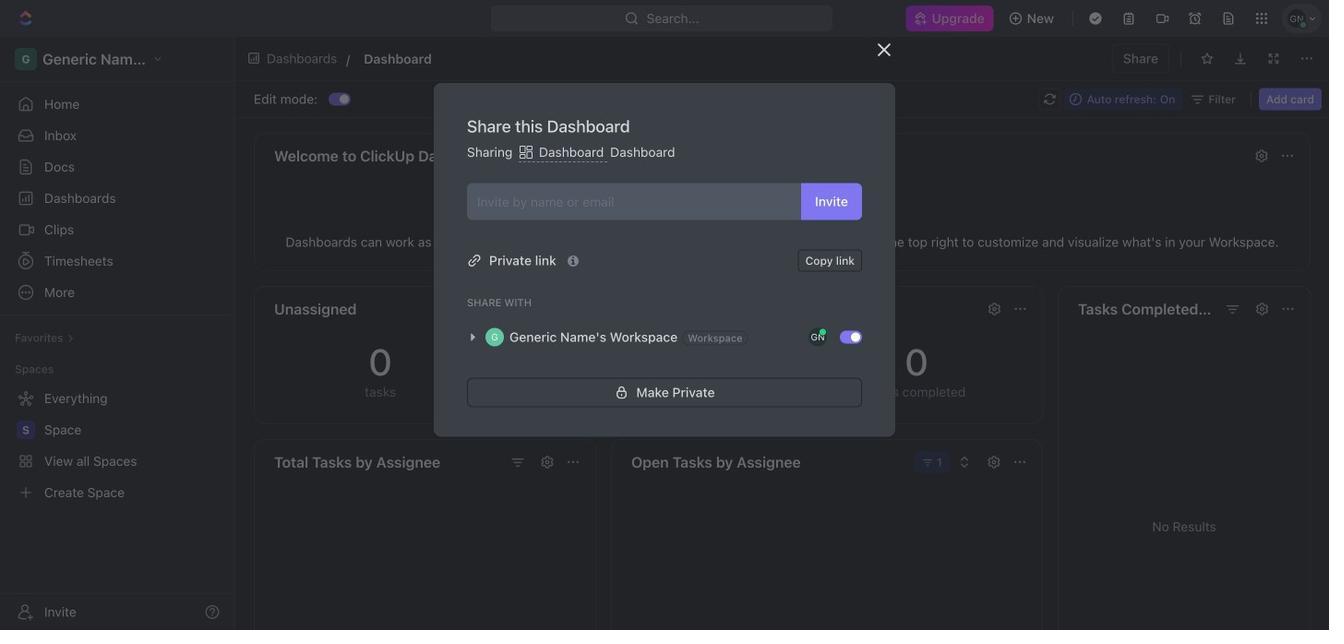 Task type: locate. For each thing, give the bounding box(es) containing it.
tree
[[7, 384, 227, 508]]

None text field
[[364, 47, 663, 70]]



Task type: describe. For each thing, give the bounding box(es) containing it.
sidebar navigation
[[0, 37, 235, 630]]

tree inside sidebar navigation
[[7, 384, 227, 508]]

Invite by name or email text field
[[477, 188, 794, 216]]



Task type: vqa. For each thing, say whether or not it's contained in the screenshot.
tasks ClickUp
no



